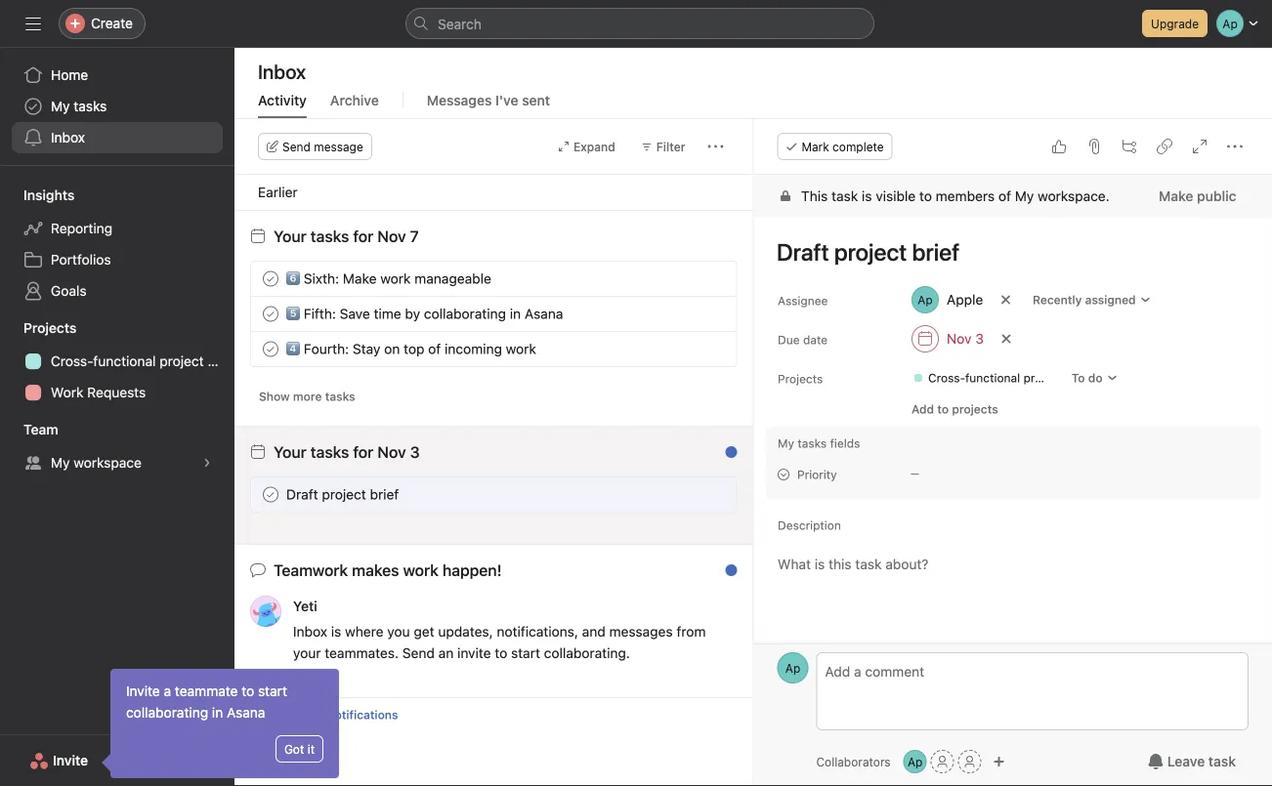 Task type: locate. For each thing, give the bounding box(es) containing it.
your for your tasks for nov 7
[[274, 227, 307, 246]]

1 horizontal spatial cross-
[[928, 371, 965, 385]]

1 horizontal spatial asana
[[525, 306, 563, 322]]

1 vertical spatial make
[[343, 271, 377, 287]]

sent
[[522, 92, 550, 108]]

of right top
[[428, 341, 441, 357]]

teammate
[[175, 683, 238, 700]]

add to projects
[[911, 403, 998, 416]]

0 vertical spatial work
[[380, 271, 411, 287]]

tasks up priority
[[797, 437, 826, 450]]

1 mark complete image from the top
[[259, 267, 282, 291]]

my inside global element
[[51, 98, 70, 114]]

functional up "requests"
[[93, 353, 156, 369]]

0 horizontal spatial of
[[428, 341, 441, 357]]

invite for invite a teammate to start collaborating in asana got it
[[126, 683, 160, 700]]

1 horizontal spatial projects
[[777, 372, 822, 386]]

leave task button
[[1135, 744, 1249, 780]]

earlier
[[258, 184, 298, 200]]

1 vertical spatial functional
[[965, 371, 1020, 385]]

make left public
[[1158, 188, 1193, 204]]

workspace
[[74, 455, 142, 471]]

3 mark complete image from the top
[[259, 483, 282, 507]]

1 horizontal spatial cross-functional project plan link
[[904, 368, 1089, 388]]

0 vertical spatial ap button
[[777, 653, 808, 684]]

0 horizontal spatial project
[[160, 353, 204, 369]]

send left "message"
[[282, 140, 311, 153]]

0 vertical spatial cross-functional project plan
[[51, 353, 234, 369]]

0 vertical spatial cross-
[[51, 353, 93, 369]]

nov
[[377, 227, 406, 246], [946, 331, 971, 347], [377, 443, 406, 462], [293, 666, 315, 680]]

— button
[[902, 460, 1020, 488]]

0 vertical spatial plan
[[208, 353, 234, 369]]

cross-functional project plan inside 'main content'
[[928, 371, 1089, 385]]

project up work requests link
[[160, 353, 204, 369]]

0 vertical spatial mark complete checkbox
[[259, 267, 282, 291]]

0 horizontal spatial projects
[[23, 320, 77, 336]]

task right this
[[831, 188, 858, 204]]

invite
[[457, 645, 491, 661]]

1 horizontal spatial in
[[510, 306, 521, 322]]

archive notification image
[[716, 449, 731, 465]]

mark complete image
[[259, 267, 282, 291], [259, 338, 282, 361], [259, 483, 282, 507]]

copy task link image
[[1157, 139, 1172, 154]]

invite for invite
[[53, 753, 88, 769]]

1 horizontal spatial invite
[[126, 683, 160, 700]]

mark complete checkbox left 6️⃣
[[259, 267, 282, 291]]

cross-functional project plan link up 'projects'
[[904, 368, 1089, 388]]

nov left 1
[[293, 666, 315, 680]]

do
[[1088, 371, 1102, 385]]

public
[[1196, 188, 1236, 204]]

for up 6️⃣ sixth: make work manageable
[[353, 227, 373, 246]]

your tasks for nov 7
[[274, 227, 419, 246]]

projects down goals
[[23, 320, 77, 336]]

1 horizontal spatial start
[[511, 645, 540, 661]]

2 your from the top
[[274, 443, 307, 462]]

0 horizontal spatial ap
[[785, 661, 800, 675]]

0 vertical spatial start
[[511, 645, 540, 661]]

1 horizontal spatial of
[[998, 188, 1011, 204]]

1 vertical spatial projects
[[777, 372, 822, 386]]

of inside 'main content'
[[998, 188, 1011, 204]]

work right the incoming at the top left of page
[[506, 341, 536, 357]]

1 vertical spatial plan
[[1065, 371, 1089, 385]]

show
[[259, 390, 290, 404]]

0 vertical spatial invite
[[126, 683, 160, 700]]

manageable
[[414, 271, 491, 287]]

invite inside invite a teammate to start collaborating in asana got it
[[126, 683, 160, 700]]

tasks inside 'main content'
[[797, 437, 826, 450]]

my down team
[[51, 455, 70, 471]]

plan inside the projects element
[[208, 353, 234, 369]]

to right teammate
[[242, 683, 254, 700]]

cross-functional project plan inside the projects element
[[51, 353, 234, 369]]

your up "draft"
[[274, 443, 307, 462]]

invite inside button
[[53, 753, 88, 769]]

teamwork makes work happen!
[[274, 561, 502, 580]]

1 vertical spatial mark complete image
[[259, 338, 282, 361]]

0 horizontal spatial ap button
[[777, 653, 808, 684]]

0 horizontal spatial make
[[343, 271, 377, 287]]

make up save
[[343, 271, 377, 287]]

nov 3
[[946, 331, 983, 347]]

0 horizontal spatial archive
[[266, 708, 308, 722]]

more actions for this task image
[[1227, 139, 1243, 154]]

mark complete checkbox for 5️⃣ fifth: save time by collaborating in asana
[[259, 302, 282, 326]]

projects down due date
[[777, 372, 822, 386]]

tasks for your tasks for nov 3
[[311, 443, 349, 462]]

to right add
[[937, 403, 948, 416]]

tasks down 'home'
[[74, 98, 107, 114]]

task right leave
[[1208, 754, 1236, 770]]

Mark complete checkbox
[[259, 267, 282, 291], [259, 302, 282, 326]]

Mark complete checkbox
[[259, 338, 282, 361], [259, 483, 282, 507]]

2 vertical spatial inbox
[[293, 624, 327, 640]]

task inside 'main content'
[[831, 188, 858, 204]]

add subtask image
[[1122, 139, 1137, 154]]

my left fields
[[777, 437, 794, 450]]

collaborating inside invite a teammate to start collaborating in asana got it
[[126, 705, 208, 721]]

is left visible
[[861, 188, 871, 204]]

3
[[975, 331, 983, 347], [410, 443, 420, 462]]

message
[[314, 140, 363, 153]]

leave
[[1167, 754, 1205, 770]]

1 horizontal spatial 3
[[975, 331, 983, 347]]

cross-functional project plan up work requests link
[[51, 353, 234, 369]]

2 horizontal spatial project
[[1023, 371, 1062, 385]]

1 horizontal spatial project
[[322, 487, 366, 503]]

1 vertical spatial ap button
[[903, 750, 927, 774]]

mark complete image for draft project brief
[[259, 483, 282, 507]]

0 horizontal spatial plan
[[208, 353, 234, 369]]

cross-functional project plan down clear due date 'icon'
[[928, 371, 1089, 385]]

create button
[[59, 8, 146, 39]]

your for your tasks for nov 3
[[274, 443, 307, 462]]

1 horizontal spatial collaborating
[[424, 306, 506, 322]]

cross-functional project plan link inside 'main content'
[[904, 368, 1089, 388]]

date
[[803, 333, 827, 347]]

for
[[353, 227, 373, 246], [353, 443, 373, 462]]

1 horizontal spatial make
[[1158, 188, 1193, 204]]

0 vertical spatial asana
[[525, 306, 563, 322]]

0 vertical spatial of
[[998, 188, 1011, 204]]

mark complete checkbox left 4️⃣
[[259, 338, 282, 361]]

reporting link
[[12, 213, 223, 244]]

1
[[318, 666, 324, 680]]

0 horizontal spatial functional
[[93, 353, 156, 369]]

1 mark complete checkbox from the top
[[259, 267, 282, 291]]

send message
[[282, 140, 363, 153]]

more actions image
[[708, 139, 723, 154]]

is left where
[[331, 624, 341, 640]]

plan down recently assigned
[[1065, 371, 1089, 385]]

project left brief
[[322, 487, 366, 503]]

0 horizontal spatial invite
[[53, 753, 88, 769]]

0 horizontal spatial cross-functional project plan
[[51, 353, 234, 369]]

inbox link
[[12, 122, 223, 153]]

is
[[861, 188, 871, 204], [331, 624, 341, 640]]

archive for archive
[[330, 92, 379, 108]]

stay
[[353, 341, 380, 357]]

in inside invite a teammate to start collaborating in asana got it
[[212, 705, 223, 721]]

1 vertical spatial asana
[[227, 705, 265, 721]]

cross-functional project plan
[[51, 353, 234, 369], [928, 371, 1089, 385]]

asana for invite a teammate to start collaborating in asana got it
[[227, 705, 265, 721]]

mark complete checkbox for 4️⃣ fourth: stay on top of incoming work
[[259, 338, 282, 361]]

2 mark complete checkbox from the top
[[259, 302, 282, 326]]

0 vertical spatial collaborating
[[424, 306, 506, 322]]

main content
[[754, 175, 1272, 786]]

your up 6️⃣
[[274, 227, 307, 246]]

1 mark complete checkbox from the top
[[259, 338, 282, 361]]

draft project brief dialog
[[754, 119, 1272, 786]]

inbox down my tasks
[[51, 129, 85, 146]]

your tasks for nov 3
[[274, 443, 420, 462]]

tasks for your tasks for nov 7
[[311, 227, 349, 246]]

inbox up the your
[[293, 624, 327, 640]]

0 horizontal spatial in
[[212, 705, 223, 721]]

mark complete checkbox left "draft"
[[259, 483, 282, 507]]

2 for from the top
[[353, 443, 373, 462]]

0 horizontal spatial start
[[258, 683, 287, 700]]

show more tasks
[[259, 390, 355, 404]]

your
[[274, 227, 307, 246], [274, 443, 307, 462]]

messages
[[427, 92, 492, 108]]

2 mark complete image from the top
[[259, 338, 282, 361]]

1 vertical spatial collaborating
[[126, 705, 208, 721]]

0 vertical spatial mark complete image
[[259, 267, 282, 291]]

1 vertical spatial project
[[1023, 371, 1062, 385]]

3 inside dropdown button
[[975, 331, 983, 347]]

archive notification image
[[716, 568, 731, 583]]

to right invite on the left bottom of page
[[495, 645, 507, 661]]

messages
[[609, 624, 673, 640]]

more
[[293, 390, 322, 404]]

cross- up add to projects
[[928, 371, 965, 385]]

archive up "message"
[[330, 92, 379, 108]]

0 vertical spatial for
[[353, 227, 373, 246]]

full screen image
[[1192, 139, 1208, 154]]

goals
[[51, 283, 87, 299]]

mark complete checkbox left 5️⃣
[[259, 302, 282, 326]]

1 vertical spatial mark complete checkbox
[[259, 302, 282, 326]]

0 horizontal spatial is
[[331, 624, 341, 640]]

0 vertical spatial your
[[274, 227, 307, 246]]

tasks up sixth:
[[311, 227, 349, 246]]

work
[[380, 271, 411, 287], [506, 341, 536, 357], [403, 561, 439, 580]]

inbox up activity
[[258, 60, 306, 83]]

visible
[[875, 188, 915, 204]]

0 vertical spatial 3
[[975, 331, 983, 347]]

expand
[[574, 140, 615, 153]]

0 vertical spatial project
[[160, 353, 204, 369]]

functional
[[93, 353, 156, 369], [965, 371, 1020, 385]]

tasks right more
[[325, 390, 355, 404]]

1 vertical spatial cross-
[[928, 371, 965, 385]]

yeti
[[293, 598, 317, 615]]

1 vertical spatial is
[[331, 624, 341, 640]]

task for leave
[[1208, 754, 1236, 770]]

projects
[[951, 403, 998, 416]]

1 vertical spatial inbox
[[51, 129, 85, 146]]

1 horizontal spatial send
[[402, 645, 435, 661]]

0 vertical spatial in
[[510, 306, 521, 322]]

nov down apple
[[946, 331, 971, 347]]

1 vertical spatial send
[[402, 645, 435, 661]]

0 vertical spatial is
[[861, 188, 871, 204]]

1 horizontal spatial plan
[[1065, 371, 1089, 385]]

project left the to
[[1023, 371, 1062, 385]]

send down get
[[402, 645, 435, 661]]

task inside leave task 'button'
[[1208, 754, 1236, 770]]

members
[[935, 188, 994, 204]]

mark complete image left 4️⃣
[[259, 338, 282, 361]]

0 horizontal spatial cross-
[[51, 353, 93, 369]]

work requests
[[51, 384, 146, 401]]

0 vertical spatial mark complete checkbox
[[259, 338, 282, 361]]

mark complete button
[[777, 133, 893, 160]]

from
[[676, 624, 706, 640]]

for up draft project brief
[[353, 443, 373, 462]]

insights
[[23, 187, 75, 203]]

insights element
[[0, 178, 234, 311]]

1 vertical spatial start
[[258, 683, 287, 700]]

0 vertical spatial task
[[831, 188, 858, 204]]

1 vertical spatial ap
[[908, 755, 923, 769]]

0 horizontal spatial task
[[831, 188, 858, 204]]

1 vertical spatial archive
[[266, 708, 308, 722]]

cross- inside the projects element
[[51, 353, 93, 369]]

2 mark complete checkbox from the top
[[259, 483, 282, 507]]

0 horizontal spatial send
[[282, 140, 311, 153]]

1 vertical spatial your
[[274, 443, 307, 462]]

to do button
[[1062, 364, 1127, 392]]

1 your from the top
[[274, 227, 307, 246]]

2 vertical spatial mark complete image
[[259, 483, 282, 507]]

1 vertical spatial mark complete checkbox
[[259, 483, 282, 507]]

is for inbox
[[331, 624, 341, 640]]

my for my tasks fields
[[777, 437, 794, 450]]

is inside 'main content'
[[861, 188, 871, 204]]

happen!
[[442, 561, 502, 580]]

ap button
[[777, 653, 808, 684], [903, 750, 927, 774]]

archive inside button
[[266, 708, 308, 722]]

functional up 'projects'
[[965, 371, 1020, 385]]

work right makes
[[403, 561, 439, 580]]

4️⃣ fourth: stay on top of incoming work
[[286, 341, 536, 357]]

activity link
[[258, 92, 307, 118]]

ap
[[785, 661, 800, 675], [908, 755, 923, 769]]

asana for 5️⃣ fifth: save time by collaborating in asana
[[525, 306, 563, 322]]

work up time
[[380, 271, 411, 287]]

5️⃣
[[286, 306, 300, 322]]

1 vertical spatial invite
[[53, 753, 88, 769]]

mark complete image left "draft"
[[259, 483, 282, 507]]

collaborating down a
[[126, 705, 208, 721]]

1 horizontal spatial task
[[1208, 754, 1236, 770]]

upgrade
[[1151, 17, 1199, 30]]

cross- up "work" at left
[[51, 353, 93, 369]]

1 vertical spatial cross-functional project plan
[[928, 371, 1089, 385]]

tasks inside global element
[[74, 98, 107, 114]]

0 vertical spatial projects
[[23, 320, 77, 336]]

1 horizontal spatial ap
[[908, 755, 923, 769]]

collaborating up the incoming at the top left of page
[[424, 306, 506, 322]]

1 for from the top
[[353, 227, 373, 246]]

0 horizontal spatial 3
[[410, 443, 420, 462]]

1 vertical spatial work
[[506, 341, 536, 357]]

and
[[582, 624, 605, 640]]

2 vertical spatial project
[[322, 487, 366, 503]]

due
[[777, 333, 799, 347]]

of
[[998, 188, 1011, 204], [428, 341, 441, 357]]

mark complete image left 6️⃣
[[259, 267, 282, 291]]

0 vertical spatial archive
[[330, 92, 379, 108]]

to inside yeti inbox is where you get updates, notifications, and messages from your teammates. send an invite to start collaborating. nov 1
[[495, 645, 507, 661]]

global element
[[0, 48, 234, 165]]

0 vertical spatial make
[[1158, 188, 1193, 204]]

0 vertical spatial ap
[[785, 661, 800, 675]]

0 horizontal spatial collaborating
[[126, 705, 208, 721]]

time
[[374, 306, 401, 322]]

where
[[345, 624, 384, 640]]

1 vertical spatial of
[[428, 341, 441, 357]]

is inside yeti inbox is where you get updates, notifications, and messages from your teammates. send an invite to start collaborating. nov 1
[[331, 624, 341, 640]]

plan left 4️⃣
[[208, 353, 234, 369]]

0 horizontal spatial asana
[[227, 705, 265, 721]]

start
[[511, 645, 540, 661], [258, 683, 287, 700]]

my inside teams element
[[51, 455, 70, 471]]

0 vertical spatial functional
[[93, 353, 156, 369]]

1 vertical spatial in
[[212, 705, 223, 721]]

mark complete image for 6️⃣ sixth: make work manageable
[[259, 267, 282, 291]]

tasks up draft project brief link
[[311, 443, 349, 462]]

1 vertical spatial task
[[1208, 754, 1236, 770]]

1 horizontal spatial functional
[[965, 371, 1020, 385]]

archive left all
[[266, 708, 308, 722]]

1 horizontal spatial is
[[861, 188, 871, 204]]

cross-functional project plan link up "requests"
[[12, 346, 234, 377]]

1 horizontal spatial cross-functional project plan
[[928, 371, 1089, 385]]

1 horizontal spatial archive
[[330, 92, 379, 108]]

0 likes. click to like this task image
[[680, 487, 695, 503]]

my down 'home'
[[51, 98, 70, 114]]

asana inside invite a teammate to start collaborating in asana got it
[[227, 705, 265, 721]]

to right visible
[[919, 188, 932, 204]]

plan
[[208, 353, 234, 369], [1065, 371, 1089, 385]]

of right members
[[998, 188, 1011, 204]]

make inside button
[[1158, 188, 1193, 204]]

0 vertical spatial send
[[282, 140, 311, 153]]

nov left 7
[[377, 227, 406, 246]]

in
[[510, 306, 521, 322], [212, 705, 223, 721]]



Task type: vqa. For each thing, say whether or not it's contained in the screenshot.
Cross- within Draft Project Brief "DIALOG"
yes



Task type: describe. For each thing, give the bounding box(es) containing it.
task for this
[[831, 188, 858, 204]]

makes
[[352, 561, 399, 580]]

filter
[[656, 140, 685, 153]]

add to projects button
[[902, 396, 1006, 423]]

0 comments image
[[707, 487, 722, 503]]

5️⃣ fifth: save time by collaborating in asana
[[286, 306, 563, 322]]

mark complete
[[802, 140, 884, 153]]

archive all notifications
[[266, 708, 398, 722]]

activity
[[258, 92, 307, 108]]

6️⃣
[[286, 271, 300, 287]]

teammates.
[[325, 645, 399, 661]]

0 vertical spatial inbox
[[258, 60, 306, 83]]

ap for the left ap button
[[785, 661, 800, 675]]

1 vertical spatial 3
[[410, 443, 420, 462]]

make public button
[[1146, 179, 1249, 214]]

tasks inside button
[[325, 390, 355, 404]]

portfolios link
[[12, 244, 223, 276]]

invite a teammate to start collaborating in asana tooltip
[[105, 669, 339, 779]]

it
[[307, 743, 315, 756]]

upgrade button
[[1142, 10, 1208, 37]]

projects inside projects dropdown button
[[23, 320, 77, 336]]

messages i've sent
[[427, 92, 550, 108]]

home
[[51, 67, 88, 83]]

my tasks
[[51, 98, 107, 114]]

start inside yeti inbox is where you get updates, notifications, and messages from your teammates. send an invite to start collaborating. nov 1
[[511, 645, 540, 661]]

is for task
[[861, 188, 871, 204]]

to inside button
[[937, 403, 948, 416]]

mark complete checkbox for draft project brief
[[259, 483, 282, 507]]

projects button
[[0, 319, 77, 338]]

6️⃣ sixth: make work manageable link
[[286, 271, 491, 287]]

assigned
[[1085, 293, 1135, 307]]

invite a teammate to start collaborating in asana got it
[[126, 683, 315, 756]]

send message button
[[258, 133, 372, 160]]

send inside button
[[282, 140, 311, 153]]

apple
[[946, 292, 983, 308]]

in for by
[[510, 306, 521, 322]]

you
[[387, 624, 410, 640]]

hide sidebar image
[[25, 16, 41, 31]]

0 horizontal spatial cross-functional project plan link
[[12, 346, 234, 377]]

teamwork
[[274, 561, 348, 580]]

functional inside draft project brief dialog
[[965, 371, 1020, 385]]

this task is visible to members of my workspace.
[[801, 188, 1109, 204]]

a
[[164, 683, 171, 700]]

teams element
[[0, 412, 234, 483]]

on
[[384, 341, 400, 357]]

notifications
[[328, 708, 398, 722]]

7
[[410, 227, 419, 246]]

complete
[[832, 140, 884, 153]]

project inside 'main content'
[[1023, 371, 1062, 385]]

nov up brief
[[377, 443, 406, 462]]

draft project brief link
[[286, 487, 399, 503]]

notifications,
[[497, 624, 578, 640]]

2 vertical spatial work
[[403, 561, 439, 580]]

archive link
[[330, 92, 379, 118]]

my left workspace.
[[1014, 188, 1033, 204]]

collaborating for save
[[424, 306, 506, 322]]

updates,
[[438, 624, 493, 640]]

fifth:
[[304, 306, 336, 322]]

to do
[[1071, 371, 1102, 385]]

fourth:
[[304, 341, 349, 357]]

leave task
[[1167, 754, 1236, 770]]

inbox inside yeti inbox is where you get updates, notifications, and messages from your teammates. send an invite to start collaborating. nov 1
[[293, 624, 327, 640]]

mark complete image
[[259, 302, 282, 326]]

see details, my workspace image
[[201, 457, 213, 469]]

collaborators
[[816, 755, 891, 769]]

projects inside 'main content'
[[777, 372, 822, 386]]

5️⃣ fifth: save time by collaborating in asana link
[[286, 306, 563, 322]]

portfolios
[[51, 252, 111, 268]]

collaborating for teammate
[[126, 705, 208, 721]]

tasks for my tasks fields
[[797, 437, 826, 450]]

yeti inbox is where you get updates, notifications, and messages from your teammates. send an invite to start collaborating. nov 1
[[293, 598, 710, 680]]

nov inside dropdown button
[[946, 331, 971, 347]]

insights button
[[0, 186, 75, 205]]

priority
[[797, 468, 836, 482]]

due date
[[777, 333, 827, 347]]

workspace.
[[1037, 188, 1109, 204]]

Search tasks, projects, and more text field
[[405, 8, 874, 39]]

main content containing this task is visible to members of my workspace.
[[754, 175, 1272, 786]]

collaborating.
[[544, 645, 630, 661]]

my for my workspace
[[51, 455, 70, 471]]

for for 7
[[353, 227, 373, 246]]

make public
[[1158, 188, 1236, 204]]

goals link
[[12, 276, 223, 307]]

team button
[[0, 420, 58, 440]]

Task Name text field
[[764, 230, 1249, 275]]

my for my tasks
[[51, 98, 70, 114]]

work
[[51, 384, 84, 401]]

your
[[293, 645, 321, 661]]

brief
[[370, 487, 399, 503]]

i've
[[495, 92, 518, 108]]

clear due date image
[[1000, 333, 1012, 345]]

in for start
[[212, 705, 223, 721]]

remove assignee image
[[999, 294, 1011, 306]]

to
[[1071, 371, 1084, 385]]

requests
[[87, 384, 146, 401]]

add or remove collaborators image
[[993, 756, 1005, 768]]

send inside yeti inbox is where you get updates, notifications, and messages from your teammates. send an invite to start collaborating. nov 1
[[402, 645, 435, 661]]

recently
[[1032, 293, 1081, 307]]

nov inside yeti inbox is where you get updates, notifications, and messages from your teammates. send an invite to start collaborating. nov 1
[[293, 666, 315, 680]]

attachments: add a file to this task, draft project brief image
[[1086, 139, 1102, 154]]

archive for archive all notifications
[[266, 708, 308, 722]]

draft
[[286, 487, 318, 503]]

create
[[91, 15, 133, 31]]

reporting
[[51, 220, 112, 236]]

get
[[414, 624, 434, 640]]

by
[[405, 306, 420, 322]]

expand button
[[549, 133, 624, 160]]

my workspace link
[[12, 447, 223, 479]]

top
[[404, 341, 424, 357]]

mark complete image for 4️⃣ fourth: stay on top of incoming work
[[259, 338, 282, 361]]

ap for the rightmost ap button
[[908, 755, 923, 769]]

fields
[[830, 437, 860, 450]]

—
[[910, 468, 919, 479]]

save
[[340, 306, 370, 322]]

messages i've sent link
[[427, 92, 550, 118]]

team
[[23, 422, 58, 438]]

for for 3
[[353, 443, 373, 462]]

mark
[[802, 140, 829, 153]]

6️⃣ sixth: make work manageable
[[286, 271, 491, 287]]

tasks for my tasks
[[74, 98, 107, 114]]

my tasks fields
[[777, 437, 860, 450]]

got
[[284, 743, 304, 756]]

got it button
[[275, 736, 323, 763]]

work requests link
[[12, 377, 223, 408]]

mark complete checkbox for 6️⃣ sixth: make work manageable
[[259, 267, 282, 291]]

plan inside 'main content'
[[1065, 371, 1089, 385]]

start inside invite a teammate to start collaborating in asana got it
[[258, 683, 287, 700]]

0 likes. click to like this task image
[[1051, 139, 1067, 154]]

to inside invite a teammate to start collaborating in asana got it
[[242, 683, 254, 700]]

1 horizontal spatial ap button
[[903, 750, 927, 774]]

show more tasks button
[[250, 383, 364, 410]]

functional inside the projects element
[[93, 353, 156, 369]]

invite button
[[17, 743, 101, 779]]

projects element
[[0, 311, 234, 412]]

inbox inside global element
[[51, 129, 85, 146]]

incoming
[[445, 341, 502, 357]]

assignee
[[777, 294, 827, 308]]

cross- inside 'main content'
[[928, 371, 965, 385]]



